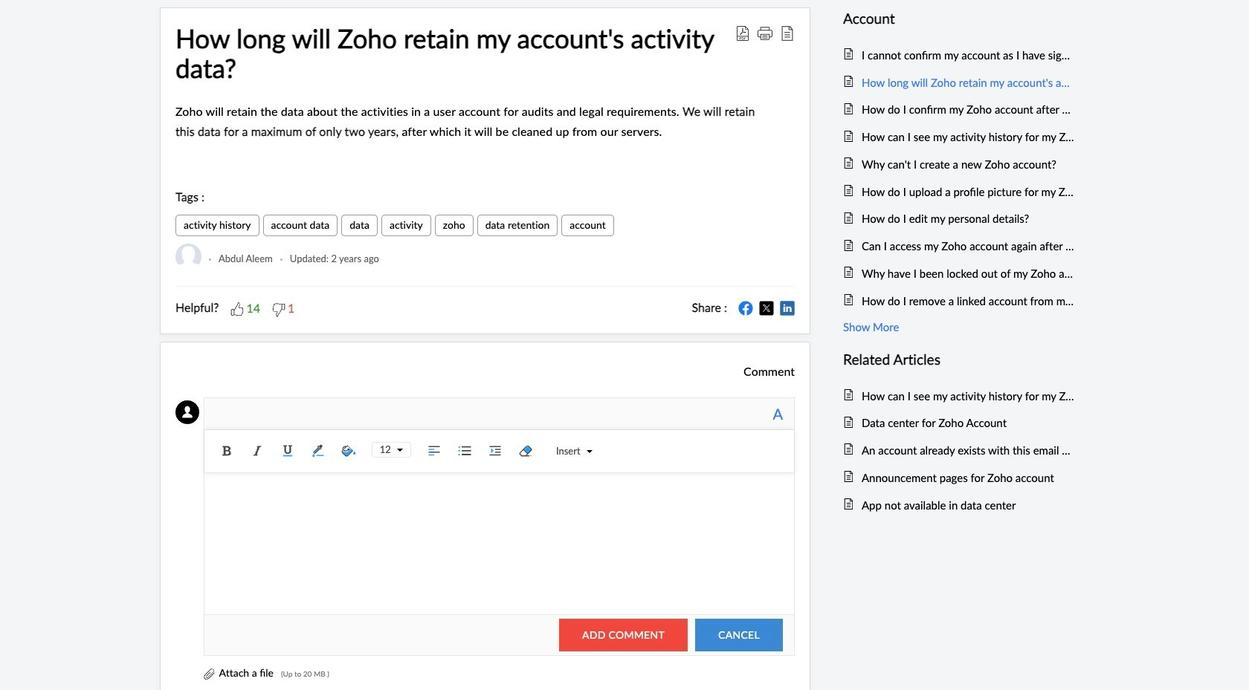 Task type: describe. For each thing, give the bounding box(es) containing it.
italic (ctrl+i) image
[[246, 440, 268, 462]]

align image
[[423, 440, 445, 462]]

linkedin image
[[780, 301, 795, 316]]

lists image
[[454, 440, 476, 462]]

background color image
[[337, 440, 360, 462]]

bold (ctrl+b) image
[[215, 440, 238, 462]]

underline (ctrl+u) image
[[276, 440, 299, 462]]



Task type: vqa. For each thing, say whether or not it's contained in the screenshot.
A Gif showing how to edit the email address that is registered incorrectly. image
no



Task type: locate. For each thing, give the bounding box(es) containing it.
font size image
[[391, 448, 403, 454]]

download as pdf image
[[735, 26, 750, 41]]

1 vertical spatial heading
[[843, 348, 1075, 371]]

font color image
[[307, 440, 329, 462]]

heading
[[843, 7, 1075, 30], [843, 348, 1075, 371]]

2 heading from the top
[[843, 348, 1075, 371]]

insert options image
[[580, 449, 592, 455]]

0 vertical spatial heading
[[843, 7, 1075, 30]]

1 heading from the top
[[843, 7, 1075, 30]]

reader view image
[[780, 26, 795, 41]]

twitter image
[[759, 301, 774, 316]]

clear formatting image
[[514, 440, 537, 462]]

indent image
[[484, 440, 506, 462]]

facebook image
[[738, 301, 753, 316]]



